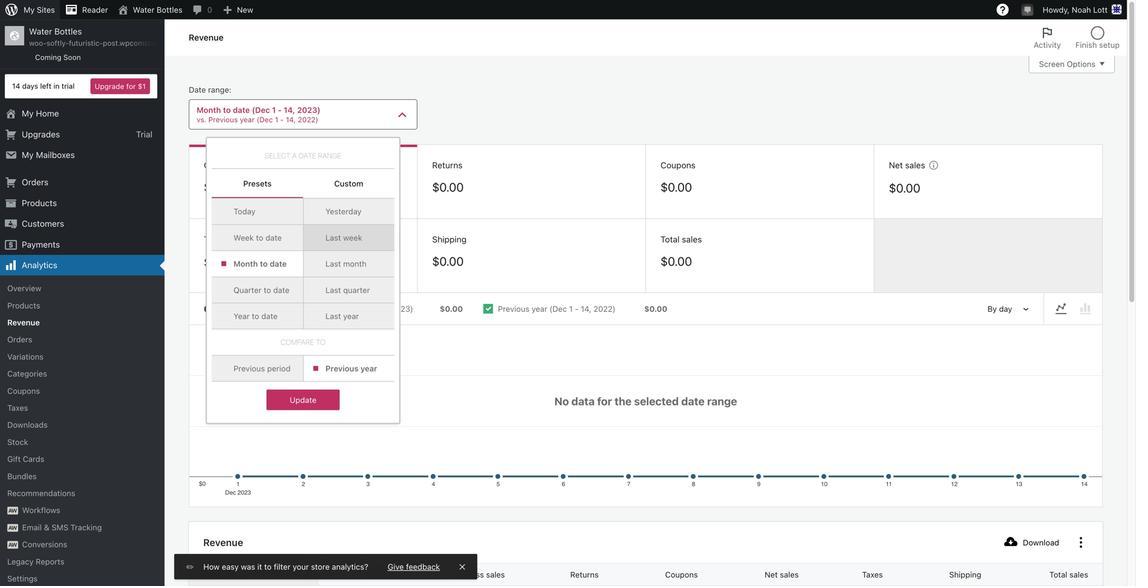 Task type: locate. For each thing, give the bounding box(es) containing it.
1 vertical spatial products
[[7, 301, 40, 310]]

1 vertical spatial gross sales
[[204, 303, 259, 315]]

revenue down overview
[[7, 318, 40, 327]]

2 automatewoo element from the top
[[7, 524, 18, 532]]

my down upgrades
[[22, 150, 34, 160]]

1 vertical spatial gross
[[204, 303, 232, 315]]

0 horizontal spatial taxes
[[7, 403, 28, 412]]

2023) up select a date range
[[297, 105, 321, 114]]

2 orders link from the top
[[0, 331, 165, 348]]

my for my sites
[[24, 5, 35, 14]]

0 vertical spatial net sales
[[890, 160, 926, 170]]

1 vertical spatial water
[[29, 26, 52, 36]]

bottles inside water bottles link
[[157, 5, 183, 14]]

1 vertical spatial products link
[[0, 297, 165, 314]]

0 vertical spatial 2023)
[[297, 105, 321, 114]]

trial
[[62, 82, 75, 90]]

main menu navigation
[[0, 19, 186, 586]]

2 vertical spatial gross sales
[[463, 570, 505, 579]]

tab list up options
[[1027, 19, 1128, 56]]

0 horizontal spatial shipping
[[433, 234, 467, 244]]

sales
[[229, 160, 249, 170], [906, 160, 926, 170], [682, 234, 702, 244], [234, 303, 259, 315], [486, 570, 505, 579], [781, 570, 799, 579], [1070, 570, 1089, 579]]

0 vertical spatial gross
[[204, 160, 227, 170]]

tab list containing presets
[[212, 169, 395, 198]]

to
[[223, 105, 231, 114], [256, 233, 264, 242], [260, 259, 268, 268], [264, 285, 271, 294], [319, 304, 327, 313], [252, 311, 259, 321], [316, 338, 326, 346], [264, 562, 272, 571]]

0 horizontal spatial total sales
[[661, 234, 702, 244]]

month
[[197, 105, 221, 114], [234, 259, 258, 268], [294, 304, 317, 313]]

1 vertical spatial net sales
[[765, 570, 799, 579]]

orders link up categories link
[[0, 331, 165, 348]]

sales inside button
[[1070, 570, 1089, 579]]

1 horizontal spatial range
[[318, 151, 342, 160]]

0 vertical spatial returns
[[433, 160, 463, 170]]

to right the 'it'
[[264, 562, 272, 571]]

last left "week"
[[326, 233, 341, 242]]

to inside month to date (dec 1 - 14, 2023) vs. previous year (dec 1 - 14, 2022)
[[223, 105, 231, 114]]

✕ button
[[460, 561, 466, 572]]

1 vertical spatial shipping
[[950, 570, 982, 579]]

year for previous year
[[361, 364, 377, 373]]

to for month to date (dec 1 - 14, 2023) vs. previous year (dec 1 - 14, 2022)
[[223, 105, 231, 114]]

month to date (dec 1 - 14, 2023) vs. previous year (dec 1 - 14, 2022)
[[197, 105, 321, 124]]

downloads
[[7, 420, 48, 429]]

overview
[[7, 284, 41, 293]]

last for last year
[[326, 311, 341, 321]]

1 horizontal spatial total sales
[[1050, 570, 1089, 579]]

1 vertical spatial bottles
[[54, 26, 82, 36]]

total inside button
[[1050, 570, 1068, 579]]

0 vertical spatial date
[[189, 85, 206, 94]]

1 vertical spatial my
[[22, 108, 34, 118]]

1 vertical spatial month
[[234, 259, 258, 268]]

presets tab panel
[[212, 198, 395, 418]]

automatewoo element up legacy
[[7, 541, 18, 549]]

water inside toolbar navigation
[[133, 5, 155, 14]]

coming
[[35, 53, 61, 61]]

0 vertical spatial shipping
[[433, 234, 467, 244]]

menu bar
[[1045, 298, 1103, 320]]

reader link
[[60, 0, 113, 19]]

0 vertical spatial orders link
[[0, 172, 165, 193]]

None checkbox
[[269, 294, 474, 324], [474, 294, 678, 324], [269, 294, 474, 324], [474, 294, 678, 324]]

gift cards
[[7, 454, 44, 464]]

easy
[[222, 562, 239, 571]]

revenue
[[189, 32, 224, 42], [7, 318, 40, 327], [203, 537, 243, 548]]

0 horizontal spatial tab list
[[212, 169, 395, 198]]

0 vertical spatial my
[[24, 5, 35, 14]]

2 vertical spatial coupons
[[666, 570, 698, 579]]

presets
[[243, 179, 272, 188]]

(dec
[[252, 105, 270, 114], [257, 115, 273, 124], [347, 304, 365, 313], [550, 304, 567, 313]]

date
[[189, 85, 206, 94], [206, 570, 223, 579]]

range up month to date (dec 1 - 14, 2023) vs. previous year (dec 1 - 14, 2022)
[[208, 85, 229, 94]]

update button
[[267, 390, 340, 410]]

2 vertical spatial month
[[294, 304, 317, 313]]

water up post.wpcomstaging.com
[[133, 5, 155, 14]]

last month
[[326, 259, 367, 268]]

month for month to date
[[234, 259, 258, 268]]

products up customers
[[22, 198, 57, 208]]

products down overview
[[7, 301, 40, 310]]

bottles up softly-
[[54, 26, 82, 36]]

overview link
[[0, 280, 165, 297]]

2023) for month to date (dec 1 - 14, 2023)
[[391, 304, 413, 313]]

range
[[208, 85, 229, 94], [318, 151, 342, 160]]

1 horizontal spatial water
[[133, 5, 155, 14]]

year
[[240, 115, 255, 124], [532, 304, 548, 313], [343, 311, 359, 321], [361, 364, 377, 373]]

gross
[[204, 160, 227, 170], [204, 303, 232, 315], [463, 570, 484, 579]]

0 vertical spatial products
[[22, 198, 57, 208]]

pencil icon image
[[186, 562, 194, 571]]

to right quarter at left
[[264, 285, 271, 294]]

1 horizontal spatial returns
[[571, 570, 599, 579]]

tab list
[[1027, 19, 1128, 56], [212, 169, 395, 198]]

2 vertical spatial orders
[[369, 570, 394, 579]]

to right week
[[256, 233, 264, 242]]

0 vertical spatial 2022)
[[298, 115, 319, 124]]

date for date range :
[[189, 85, 206, 94]]

month to date (dec 1 - 14, 2023)
[[294, 304, 413, 313]]

taxes
[[204, 234, 226, 244], [7, 403, 28, 412], [863, 570, 884, 579]]

bundles
[[7, 472, 37, 481]]

0 vertical spatial products link
[[0, 193, 165, 213]]

0 vertical spatial tab list
[[1027, 19, 1128, 56]]

1 horizontal spatial bottles
[[157, 5, 183, 14]]

finish
[[1076, 40, 1098, 49]]

left
[[40, 82, 51, 90]]

month up quarter at left
[[234, 259, 258, 268]]

upgrade
[[95, 82, 124, 91]]

automatewoo element inside conversions link
[[7, 541, 18, 549]]

products link down analytics link in the left top of the page
[[0, 297, 165, 314]]

net sales inside button
[[765, 570, 799, 579]]

0 vertical spatial gross sales
[[204, 160, 249, 170]]

1 vertical spatial total
[[1050, 570, 1068, 579]]

2 vertical spatial taxes
[[863, 570, 884, 579]]

gift cards link
[[0, 450, 165, 468]]

orders link down the my mailboxes link
[[0, 172, 165, 193]]

2 products link from the top
[[0, 297, 165, 314]]

date for date
[[206, 570, 223, 579]]

1 horizontal spatial total
[[1050, 570, 1068, 579]]

1 horizontal spatial 2022)
[[594, 304, 616, 313]]

previous for previous year (dec 1 - 14, 2022)
[[498, 304, 530, 313]]

new
[[237, 5, 253, 14]]

products link up payments "link"
[[0, 193, 165, 213]]

automatewoo element left email
[[7, 524, 18, 532]]

0 vertical spatial taxes
[[204, 234, 226, 244]]

date for month to date
[[270, 259, 287, 268]]

orders down the my mailboxes at left
[[22, 177, 49, 187]]

last left "quarter"
[[326, 285, 341, 294]]

automatewoo element inside email & sms tracking 'link'
[[7, 524, 18, 532]]

water bottles link
[[113, 0, 187, 19]]

month up vs. at left
[[197, 105, 221, 114]]

activity button
[[1027, 19, 1069, 56]]

0 horizontal spatial water
[[29, 26, 52, 36]]

year to date
[[234, 311, 278, 321]]

✏
[[186, 562, 194, 571]]

orders up variations
[[7, 335, 32, 344]]

customers
[[22, 219, 64, 229]]

0 vertical spatial revenue
[[189, 32, 224, 42]]

1 horizontal spatial 2023)
[[391, 304, 413, 313]]

date for month to date (dec 1 - 14, 2023) vs. previous year (dec 1 - 14, 2022)
[[233, 105, 250, 114]]

$0.00
[[204, 180, 235, 194], [433, 180, 464, 194], [661, 180, 693, 194], [890, 181, 921, 195], [433, 254, 464, 268], [661, 254, 693, 268], [204, 255, 235, 269], [440, 304, 463, 313], [645, 304, 668, 313]]

&
[[44, 523, 49, 532]]

automatewoo element
[[7, 507, 18, 515], [7, 524, 18, 532], [7, 541, 18, 549]]

trial
[[136, 129, 153, 139]]

returns button
[[539, 564, 614, 586]]

0 horizontal spatial bottles
[[54, 26, 82, 36]]

orders right analytics? at the left
[[369, 570, 394, 579]]

date range :
[[189, 85, 232, 94]]

1 vertical spatial automatewoo element
[[7, 524, 18, 532]]

year inside month to date (dec 1 - 14, 2023) vs. previous year (dec 1 - 14, 2022)
[[240, 115, 255, 124]]

0 vertical spatial net
[[890, 160, 904, 170]]

taxes button
[[831, 564, 898, 586]]

my left sites
[[24, 5, 35, 14]]

date inside month to date (dec 1 - 14, 2023) vs. previous year (dec 1 - 14, 2022)
[[233, 105, 250, 114]]

1 vertical spatial 2023)
[[391, 304, 413, 313]]

custom
[[334, 179, 364, 188]]

date up vs. at left
[[189, 85, 206, 94]]

1 vertical spatial date
[[206, 570, 223, 579]]

water for water bottles
[[133, 5, 155, 14]]

date right ✏
[[206, 570, 223, 579]]

0 horizontal spatial 2023)
[[297, 105, 321, 114]]

automatewoo element left workflows on the bottom left
[[7, 507, 18, 515]]

week
[[234, 233, 254, 242]]

0 vertical spatial total sales
[[661, 234, 702, 244]]

returns
[[433, 160, 463, 170], [571, 570, 599, 579]]

gross left year
[[204, 303, 232, 315]]

1 vertical spatial returns
[[571, 570, 599, 579]]

1 vertical spatial net
[[765, 570, 778, 579]]

coupons link
[[0, 382, 165, 399]]

coupons inside performance indicators menu
[[661, 160, 696, 170]]

coupons inside the coupons link
[[7, 386, 40, 395]]

post.wpcomstaging.com
[[103, 39, 186, 47]]

my left home
[[22, 108, 34, 118]]

2 vertical spatial automatewoo element
[[7, 541, 18, 549]]

4 last from the top
[[326, 311, 341, 321]]

to up quarter to date
[[260, 259, 268, 268]]

payments link
[[0, 234, 165, 255]]

0 vertical spatial total
[[661, 234, 680, 244]]

1 horizontal spatial month
[[234, 259, 258, 268]]

$0.00 for gross sales
[[204, 180, 235, 194]]

1 horizontal spatial taxes
[[204, 234, 226, 244]]

tab list down select a date range
[[212, 169, 395, 198]]

net inside button
[[765, 570, 778, 579]]

legacy reports link
[[0, 553, 165, 570]]

1 vertical spatial orders
[[7, 335, 32, 344]]

week
[[343, 233, 362, 242]]

previous
[[209, 115, 238, 124], [498, 304, 530, 313], [234, 364, 265, 373], [326, 364, 359, 373]]

automatewoo element for email & sms tracking
[[7, 524, 18, 532]]

to down the last quarter
[[319, 304, 327, 313]]

0 vertical spatial bottles
[[157, 5, 183, 14]]

0 vertical spatial coupons
[[661, 160, 696, 170]]

1 vertical spatial taxes
[[7, 403, 28, 412]]

shipping inside button
[[950, 570, 982, 579]]

water inside water bottles woo-softly-futuristic-post.wpcomstaging.com coming soon
[[29, 26, 52, 36]]

bottles inside water bottles woo-softly-futuristic-post.wpcomstaging.com coming soon
[[54, 26, 82, 36]]

month
[[343, 259, 367, 268]]

$1
[[138, 82, 146, 91]]

3 last from the top
[[326, 285, 341, 294]]

month inside presets tab panel
[[234, 259, 258, 268]]

0 horizontal spatial 2022)
[[298, 115, 319, 124]]

email
[[22, 523, 42, 532]]

email & sms tracking
[[22, 523, 102, 532]]

store
[[311, 562, 330, 571]]

reports
[[36, 557, 64, 566]]

1 horizontal spatial net sales
[[890, 160, 926, 170]]

previous for previous year
[[326, 364, 359, 373]]

1 vertical spatial coupons
[[7, 386, 40, 395]]

my for my home
[[22, 108, 34, 118]]

0
[[207, 5, 212, 14]]

variations
[[7, 352, 44, 361]]

revenue link
[[0, 314, 165, 331]]

2 vertical spatial gross
[[463, 570, 484, 579]]

$0.00 for coupons
[[661, 180, 693, 194]]

month inside month to date (dec 1 - 14, 2023) vs. previous year (dec 1 - 14, 2022)
[[197, 105, 221, 114]]

bottles left 0 link
[[157, 5, 183, 14]]

0 vertical spatial automatewoo element
[[7, 507, 18, 515]]

14,
[[284, 105, 295, 114], [286, 115, 296, 124], [379, 304, 389, 313], [581, 304, 592, 313]]

2 last from the top
[[326, 259, 341, 268]]

0 horizontal spatial range
[[208, 85, 229, 94]]

0 vertical spatial orders
[[22, 177, 49, 187]]

2023) inside month to date (dec 1 - 14, 2023) vs. previous year (dec 1 - 14, 2022)
[[297, 105, 321, 114]]

1 automatewoo element from the top
[[7, 507, 18, 515]]

0 horizontal spatial total
[[661, 234, 680, 244]]

0 horizontal spatial returns
[[433, 160, 463, 170]]

0 vertical spatial water
[[133, 5, 155, 14]]

$0.00 for shipping
[[433, 254, 464, 268]]

period
[[267, 364, 291, 373]]

1 horizontal spatial tab list
[[1027, 19, 1128, 56]]

water up woo-
[[29, 26, 52, 36]]

1 horizontal spatial net
[[890, 160, 904, 170]]

downloads link
[[0, 416, 165, 433]]

to down : on the left of the page
[[223, 105, 231, 114]]

14
[[12, 82, 20, 90]]

orders link
[[0, 172, 165, 193], [0, 331, 165, 348]]

1 horizontal spatial shipping
[[950, 570, 982, 579]]

how easy was it to filter your store analytics?
[[204, 562, 369, 571]]

recommendations
[[7, 489, 75, 498]]

1 vertical spatial orders link
[[0, 331, 165, 348]]

automatewoo element for workflows
[[7, 507, 18, 515]]

month up compare to
[[294, 304, 317, 313]]

date for week to date
[[266, 233, 282, 242]]

1 last from the top
[[326, 233, 341, 242]]

1 vertical spatial 2022)
[[594, 304, 616, 313]]

howdy,
[[1044, 5, 1070, 14]]

revenue down 0
[[189, 32, 224, 42]]

bottles
[[157, 5, 183, 14], [54, 26, 82, 36]]

0 horizontal spatial net
[[765, 570, 778, 579]]

to for week to date
[[256, 233, 264, 242]]

gross down vs. at left
[[204, 160, 227, 170]]

my inside toolbar navigation
[[24, 5, 35, 14]]

gross sales button
[[432, 564, 520, 586]]

water for water bottles woo-softly-futuristic-post.wpcomstaging.com coming soon
[[29, 26, 52, 36]]

automatewoo element inside workflows link
[[7, 507, 18, 515]]

automatewoo element for conversions
[[7, 541, 18, 549]]

1 vertical spatial total sales
[[1050, 570, 1089, 579]]

year for last year
[[343, 311, 359, 321]]

month for month to date (dec 1 - 14, 2023) vs. previous year (dec 1 - 14, 2022)
[[197, 105, 221, 114]]

settings
[[7, 574, 38, 583]]

1 vertical spatial tab list
[[212, 169, 395, 198]]

legacy
[[7, 557, 34, 566]]

date
[[233, 105, 250, 114], [299, 151, 316, 160], [266, 233, 282, 242], [270, 259, 287, 268], [273, 285, 290, 294], [329, 304, 345, 313], [262, 311, 278, 321]]

to right year
[[252, 311, 259, 321]]

my inside 'link'
[[22, 108, 34, 118]]

soon
[[63, 53, 81, 61]]

taxes inside button
[[863, 570, 884, 579]]

gross right feedback
[[463, 570, 484, 579]]

coupons inside coupons button
[[666, 570, 698, 579]]

finish setup button
[[1069, 19, 1128, 56]]

2023) right "last year"
[[391, 304, 413, 313]]

total sales button
[[1019, 564, 1104, 586]]

2 horizontal spatial month
[[294, 304, 317, 313]]

2 vertical spatial my
[[22, 150, 34, 160]]

gross inside gross sales button
[[463, 570, 484, 579]]

1 vertical spatial revenue
[[7, 318, 40, 327]]

month to date
[[234, 259, 287, 268]]

0 horizontal spatial month
[[197, 105, 221, 114]]

last down the last quarter
[[326, 311, 341, 321]]

previous inside month to date (dec 1 - 14, 2023) vs. previous year (dec 1 - 14, 2022)
[[209, 115, 238, 124]]

0 horizontal spatial net sales
[[765, 570, 799, 579]]

last left "month"
[[326, 259, 341, 268]]

range up custom button
[[318, 151, 342, 160]]

0 vertical spatial range
[[208, 85, 229, 94]]

3 automatewoo element from the top
[[7, 541, 18, 549]]

woo-
[[29, 39, 47, 47]]

line chart image
[[1055, 302, 1069, 316]]

date inside button
[[206, 570, 223, 579]]

2 horizontal spatial taxes
[[863, 570, 884, 579]]

0 vertical spatial month
[[197, 105, 221, 114]]

revenue up easy
[[203, 537, 243, 548]]

to for compare to
[[316, 338, 326, 346]]

to right the compare
[[316, 338, 326, 346]]



Task type: vqa. For each thing, say whether or not it's contained in the screenshot.
⌘K
no



Task type: describe. For each thing, give the bounding box(es) containing it.
my mailboxes
[[22, 150, 75, 160]]

analytics
[[22, 260, 57, 270]]

last for last quarter
[[326, 285, 341, 294]]

conversions link
[[0, 536, 165, 553]]

bottles for water bottles
[[157, 5, 183, 14]]

$0.00 for total sales
[[661, 254, 693, 268]]

notification image
[[1024, 4, 1033, 14]]

tab list containing activity
[[1027, 19, 1128, 56]]

customers link
[[0, 213, 165, 234]]

choose which values to display image
[[1075, 535, 1089, 550]]

update
[[290, 395, 317, 404]]

date for year to date
[[262, 311, 278, 321]]

total sales inside total sales button
[[1050, 570, 1089, 579]]

my home link
[[0, 103, 165, 124]]

a
[[292, 151, 297, 160]]

tracking
[[71, 523, 102, 532]]

home
[[36, 108, 59, 118]]

sites
[[37, 5, 55, 14]]

screen
[[1040, 59, 1066, 68]]

orders inside orders button
[[369, 570, 394, 579]]

1 vertical spatial range
[[318, 151, 342, 160]]

year for previous year (dec 1 - 14, 2022)
[[532, 304, 548, 313]]

screen options button
[[1030, 55, 1116, 73]]

previous for previous period
[[234, 364, 265, 373]]

in
[[54, 82, 60, 90]]

howdy, noah lott
[[1044, 5, 1109, 14]]

returns inside performance indicators menu
[[433, 160, 463, 170]]

my sites link
[[0, 0, 60, 19]]

taxes inside main menu navigation
[[7, 403, 28, 412]]

setup
[[1100, 40, 1121, 49]]

mailboxes
[[36, 150, 75, 160]]

workflows link
[[0, 502, 165, 519]]

bundles link
[[0, 468, 165, 485]]

compare
[[281, 338, 314, 346]]

net inside performance indicators menu
[[890, 160, 904, 170]]

softly-
[[47, 39, 69, 47]]

bottles for water bottles woo-softly-futuristic-post.wpcomstaging.com coming soon
[[54, 26, 82, 36]]

vs.
[[197, 115, 207, 124]]

water bottles
[[133, 5, 183, 14]]

filter
[[274, 562, 291, 571]]

categories link
[[0, 365, 165, 382]]

screen options
[[1040, 59, 1096, 68]]

gross sales inside button
[[463, 570, 505, 579]]

it
[[258, 562, 262, 571]]

settings link
[[0, 570, 165, 586]]

toolbar navigation
[[0, 0, 1128, 22]]

to for quarter to date
[[264, 285, 271, 294]]

give feedback
[[388, 562, 440, 571]]

yesterday
[[326, 207, 362, 216]]

how
[[204, 562, 220, 571]]

your
[[293, 562, 309, 571]]

give feedback button
[[388, 561, 440, 572]]

new link
[[217, 0, 258, 19]]

total sales inside performance indicators menu
[[661, 234, 702, 244]]

payments
[[22, 239, 60, 249]]

legacy reports
[[7, 557, 64, 566]]

date for month to date (dec 1 - 14, 2023)
[[329, 304, 345, 313]]

reader
[[82, 5, 108, 14]]

finish setup
[[1076, 40, 1121, 49]]

$0.00 for month to date (dec 1 - 14, 2023)
[[440, 304, 463, 313]]

quarter
[[343, 285, 370, 294]]

total inside performance indicators menu
[[661, 234, 680, 244]]

analytics?
[[332, 562, 369, 571]]

my for my mailboxes
[[22, 150, 34, 160]]

net sales inside performance indicators menu
[[890, 160, 926, 170]]

0 link
[[187, 0, 217, 19]]

my sites
[[24, 5, 55, 14]]

:
[[229, 85, 232, 94]]

recommendations link
[[0, 485, 165, 502]]

month for month to date (dec 1 - 14, 2023)
[[294, 304, 317, 313]]

last quarter
[[326, 285, 370, 294]]

last for last month
[[326, 259, 341, 268]]

14 days left in trial
[[12, 82, 75, 90]]

date for quarter to date
[[273, 285, 290, 294]]

2023) for month to date (dec 1 - 14, 2023) vs. previous year (dec 1 - 14, 2022)
[[297, 105, 321, 114]]

$0.00 for returns
[[433, 180, 464, 194]]

taxes inside performance indicators menu
[[204, 234, 226, 244]]

upgrade for $1 button
[[91, 78, 150, 94]]

was
[[241, 562, 255, 571]]

2 vertical spatial revenue
[[203, 537, 243, 548]]

to for month to date
[[260, 259, 268, 268]]

coupons button
[[634, 564, 713, 586]]

feedback
[[406, 562, 440, 571]]

stock
[[7, 437, 28, 446]]

water bottles woo-softly-futuristic-post.wpcomstaging.com coming soon
[[29, 26, 186, 61]]

shipping inside performance indicators menu
[[433, 234, 467, 244]]

gift
[[7, 454, 21, 464]]

revenue inside revenue link
[[7, 318, 40, 327]]

compare to
[[281, 338, 326, 346]]

previous year (dec 1 - 14, 2022)
[[498, 304, 616, 313]]

quarter
[[234, 285, 262, 294]]

activity
[[1034, 40, 1062, 49]]

performance indicators menu
[[189, 144, 1104, 293]]

for
[[126, 82, 136, 91]]

2022) inside month to date (dec 1 - 14, 2023) vs. previous year (dec 1 - 14, 2022)
[[298, 115, 319, 124]]

upgrades
[[22, 129, 60, 139]]

shipping button
[[919, 564, 997, 586]]

bar chart image
[[1079, 302, 1093, 316]]

gross inside performance indicators menu
[[204, 160, 227, 170]]

email & sms tracking link
[[0, 519, 165, 536]]

previous year
[[326, 364, 377, 373]]

to for year to date
[[252, 311, 259, 321]]

gross sales inside performance indicators menu
[[204, 160, 249, 170]]

today
[[234, 207, 256, 216]]

last year
[[326, 311, 359, 321]]

download button
[[997, 532, 1067, 553]]

last for last week
[[326, 233, 341, 242]]

categories
[[7, 369, 47, 378]]

lott
[[1094, 5, 1109, 14]]

date for select a date range
[[299, 151, 316, 160]]

returns inside button
[[571, 570, 599, 579]]

to for month to date (dec 1 - 14, 2023)
[[319, 304, 327, 313]]

1 orders link from the top
[[0, 172, 165, 193]]

date button
[[199, 564, 245, 586]]

1 products link from the top
[[0, 193, 165, 213]]

select
[[265, 151, 291, 160]]



